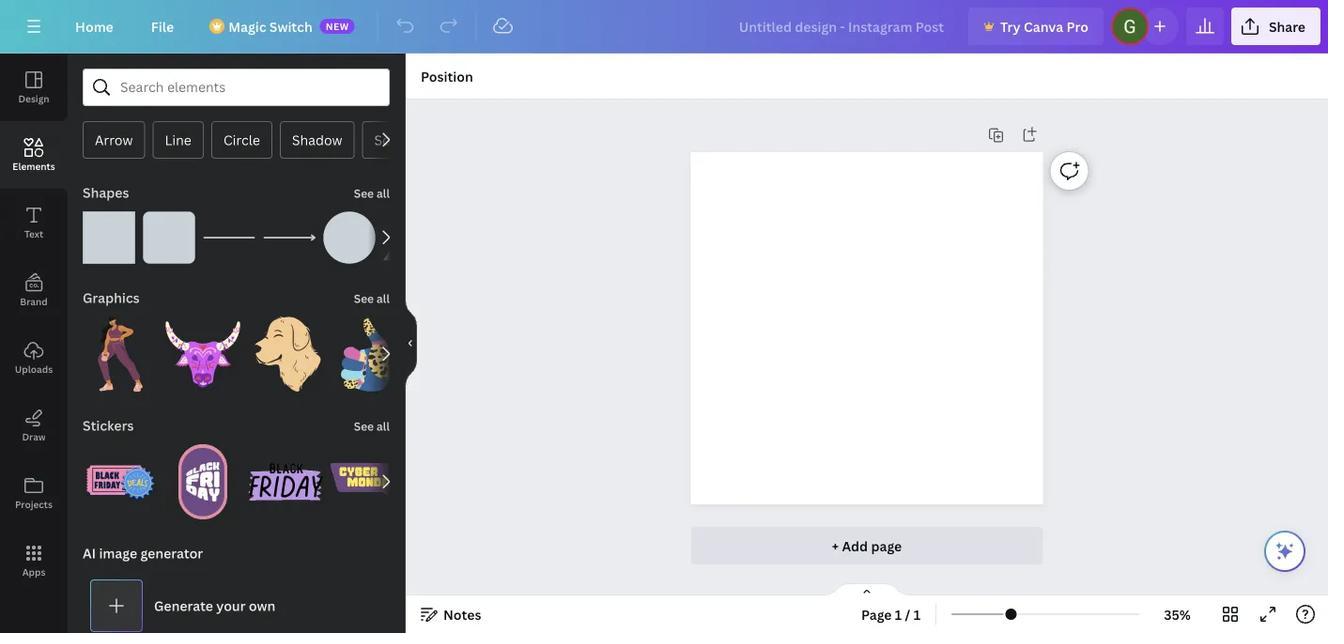 Task type: vqa. For each thing, say whether or not it's contained in the screenshot.
projects BUTTON
yes



Task type: locate. For each thing, give the bounding box(es) containing it.
0 vertical spatial all
[[377, 186, 390, 201]]

2 1 from the left
[[914, 605, 921, 623]]

1 vertical spatial see
[[354, 291, 374, 306]]

1
[[895, 605, 902, 623], [914, 605, 921, 623]]

new
[[326, 20, 349, 32]]

0 vertical spatial see all button
[[352, 174, 392, 211]]

stickers
[[83, 417, 134, 434]]

+ add page
[[832, 537, 902, 555]]

Search elements search field
[[120, 70, 352, 105]]

1 left /
[[895, 605, 902, 623]]

all for graphics
[[377, 291, 390, 306]]

2 add this line to the canvas image from the left
[[263, 211, 316, 264]]

projects
[[15, 498, 53, 510]]

2 all from the top
[[377, 291, 390, 306]]

side panel tab list
[[0, 54, 68, 595]]

brand
[[20, 295, 48, 308]]

see down wild pattern like hand gesture 'image'
[[354, 418, 374, 434]]

0 horizontal spatial 1
[[895, 605, 902, 623]]

circle
[[223, 131, 260, 149]]

1 all from the top
[[377, 186, 390, 201]]

line
[[165, 131, 191, 149]]

3 all from the top
[[377, 418, 390, 434]]

0 vertical spatial see all
[[354, 186, 390, 201]]

see up wild pattern like hand gesture 'image'
[[354, 291, 374, 306]]

graphics button
[[81, 279, 141, 317]]

all
[[377, 186, 390, 201], [377, 291, 390, 306], [377, 418, 390, 434]]

1 see all from the top
[[354, 186, 390, 201]]

1 horizontal spatial 1
[[914, 605, 921, 623]]

2 vertical spatial see all
[[354, 418, 390, 434]]

2 see all button from the top
[[352, 279, 392, 317]]

/
[[905, 605, 910, 623]]

1 vertical spatial all
[[377, 291, 390, 306]]

file
[[151, 17, 174, 35]]

elements button
[[0, 121, 68, 189]]

wild pattern like hand gesture image
[[331, 317, 406, 392]]

uploads button
[[0, 324, 68, 392]]

all down wild pattern like hand gesture 'image'
[[377, 418, 390, 434]]

page 1 / 1
[[861, 605, 921, 623]]

add this line to the canvas image left white circle shape "image"
[[263, 211, 316, 264]]

2 see all from the top
[[354, 291, 390, 306]]

0 horizontal spatial add this line to the canvas image
[[203, 211, 255, 264]]

see all button left hide image
[[352, 279, 392, 317]]

see up white circle shape "image"
[[354, 186, 374, 201]]

1 right /
[[914, 605, 921, 623]]

see
[[354, 186, 374, 201], [354, 291, 374, 306], [354, 418, 374, 434]]

hide image
[[405, 298, 417, 388]]

see all down wild pattern like hand gesture 'image'
[[354, 418, 390, 434]]

see all up white circle shape "image"
[[354, 186, 390, 201]]

all left hide image
[[377, 291, 390, 306]]

1 see from the top
[[354, 186, 374, 201]]

2 vertical spatial see
[[354, 418, 374, 434]]

stickers button
[[81, 407, 136, 444]]

elements
[[12, 160, 55, 172]]

see all button for graphics
[[352, 279, 392, 317]]

see all up wild pattern like hand gesture 'image'
[[354, 291, 390, 306]]

1 1 from the left
[[895, 605, 902, 623]]

+ add page button
[[691, 527, 1043, 565]]

1 vertical spatial see all button
[[352, 279, 392, 317]]

1 horizontal spatial add this line to the canvas image
[[263, 211, 316, 264]]

arrow
[[95, 131, 133, 149]]

magic
[[228, 17, 266, 35]]

projects button
[[0, 459, 68, 527]]

see for stickers
[[354, 418, 374, 434]]

text button
[[0, 189, 68, 256]]

triangle up image
[[383, 211, 436, 264]]

draw
[[22, 430, 46, 443]]

3 see from the top
[[354, 418, 374, 434]]

3 see all button from the top
[[352, 407, 392, 444]]

rounded square image
[[143, 211, 195, 264]]

square button
[[362, 121, 431, 159]]

all for stickers
[[377, 418, 390, 434]]

see all button down square "button"
[[352, 174, 392, 211]]

generate
[[154, 597, 213, 615]]

group
[[83, 200, 135, 264], [143, 200, 195, 264], [323, 200, 376, 264], [83, 305, 158, 392], [165, 305, 240, 392], [248, 305, 323, 392], [331, 317, 406, 392], [83, 433, 158, 519], [165, 433, 240, 519], [248, 444, 323, 519], [331, 444, 406, 519]]

shapes
[[83, 184, 129, 201]]

see all for graphics
[[354, 291, 390, 306]]

main menu bar
[[0, 0, 1328, 54]]

1 vertical spatial see all
[[354, 291, 390, 306]]

see for shapes
[[354, 186, 374, 201]]

ai
[[83, 544, 96, 562]]

3 see all from the top
[[354, 418, 390, 434]]

1 see all button from the top
[[352, 174, 392, 211]]

see all
[[354, 186, 390, 201], [354, 291, 390, 306], [354, 418, 390, 434]]

add this line to the canvas image right rounded square image
[[203, 211, 255, 264]]

all for shapes
[[377, 186, 390, 201]]

share
[[1269, 17, 1306, 35]]

2 vertical spatial see all button
[[352, 407, 392, 444]]

35% button
[[1147, 599, 1208, 629]]

all up "triangle up" image
[[377, 186, 390, 201]]

apps
[[22, 565, 45, 578]]

add this line to the canvas image
[[203, 211, 255, 264], [263, 211, 316, 264]]

line button
[[153, 121, 204, 159]]

2 vertical spatial all
[[377, 418, 390, 434]]

home
[[75, 17, 113, 35]]

design
[[18, 92, 49, 105]]

see all button down wild pattern like hand gesture 'image'
[[352, 407, 392, 444]]

2 see from the top
[[354, 291, 374, 306]]

graphics
[[83, 289, 140, 307]]

see all button
[[352, 174, 392, 211], [352, 279, 392, 317], [352, 407, 392, 444]]

0 vertical spatial see
[[354, 186, 374, 201]]



Task type: describe. For each thing, give the bounding box(es) containing it.
shadow button
[[280, 121, 355, 159]]

draw button
[[0, 392, 68, 459]]

add
[[842, 537, 868, 555]]

try
[[1000, 17, 1021, 35]]

see all for stickers
[[354, 418, 390, 434]]

try canva pro button
[[968, 8, 1104, 45]]

show pages image
[[822, 582, 912, 597]]

square
[[374, 131, 419, 149]]

see all button for stickers
[[352, 407, 392, 444]]

try canva pro
[[1000, 17, 1089, 35]]

uploads
[[15, 363, 53, 375]]

position
[[421, 67, 473, 85]]

apps button
[[0, 527, 68, 595]]

share button
[[1231, 8, 1321, 45]]

generator
[[140, 544, 203, 562]]

home link
[[60, 8, 128, 45]]

generate your own
[[154, 597, 276, 615]]

image
[[99, 544, 137, 562]]

switch
[[269, 17, 312, 35]]

notes button
[[413, 599, 489, 629]]

page
[[871, 537, 902, 555]]

35%
[[1164, 605, 1191, 623]]

file button
[[136, 8, 189, 45]]

see all for shapes
[[354, 186, 390, 201]]

own
[[249, 597, 276, 615]]

white circle shape image
[[323, 211, 376, 264]]

text
[[24, 227, 43, 240]]

see for graphics
[[354, 291, 374, 306]]

circle button
[[211, 121, 272, 159]]

position button
[[413, 61, 481, 91]]

Design title text field
[[724, 8, 961, 45]]

1 add this line to the canvas image from the left
[[203, 211, 255, 264]]

pro
[[1067, 17, 1089, 35]]

canva assistant image
[[1274, 540, 1296, 563]]

woman with kettlebell illustration image
[[83, 317, 158, 392]]

design button
[[0, 54, 68, 121]]

arrow button
[[83, 121, 145, 159]]

ai image generator
[[83, 544, 203, 562]]

+
[[832, 537, 839, 555]]

your
[[216, 597, 246, 615]]

canva
[[1024, 17, 1063, 35]]

page
[[861, 605, 892, 623]]

detailed colorful year of the ox floral bull head image
[[165, 317, 240, 392]]

magic switch
[[228, 17, 312, 35]]

shadow
[[292, 131, 342, 149]]

notes
[[443, 605, 481, 623]]

hand drawn dog image
[[248, 317, 323, 392]]

see all button for shapes
[[352, 174, 392, 211]]

brand button
[[0, 256, 68, 324]]

shapes button
[[81, 174, 131, 211]]

square image
[[83, 211, 135, 264]]



